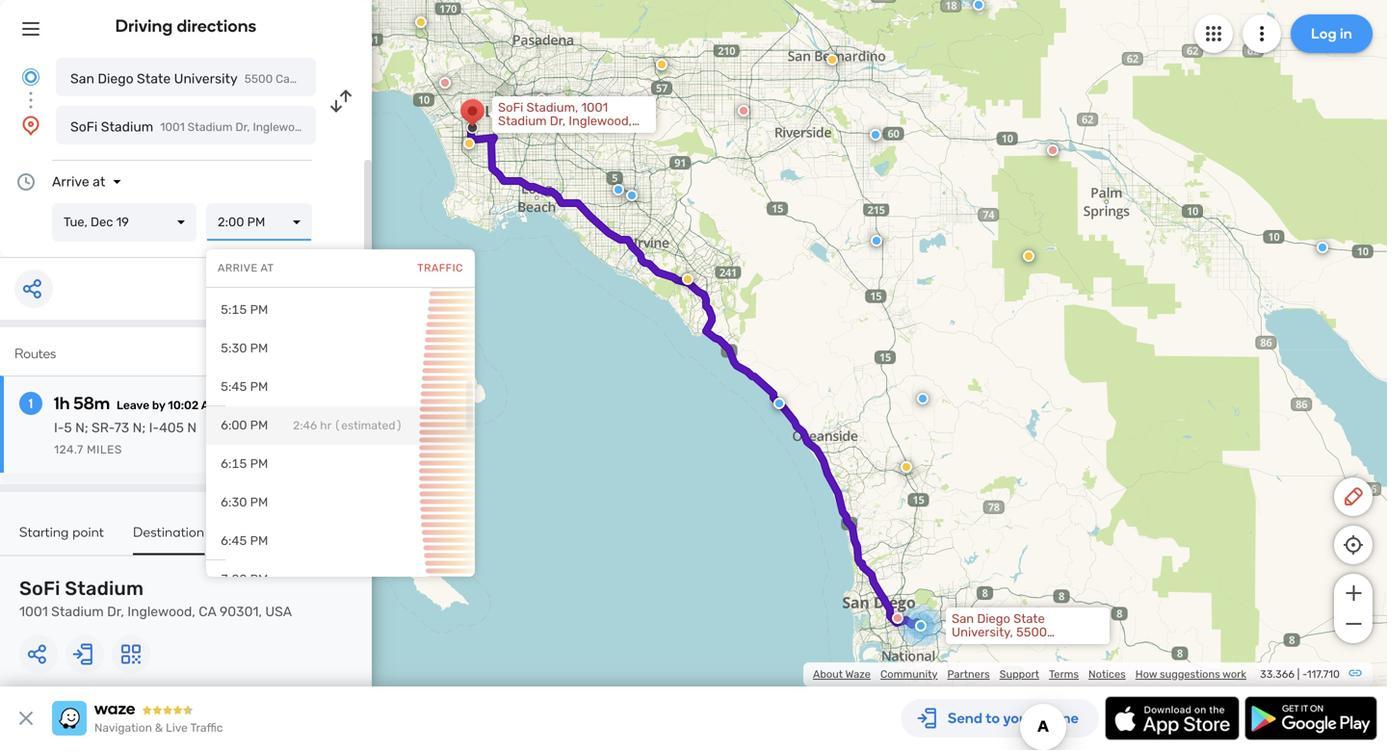 Task type: describe. For each thing, give the bounding box(es) containing it.
pm for 6:45 pm
[[250, 534, 268, 549]]

19
[[116, 215, 129, 230]]

1 horizontal spatial police image
[[917, 393, 929, 405]]

1 horizontal spatial inglewood,
[[253, 120, 311, 134]]

2:00
[[218, 215, 244, 230]]

2 horizontal spatial police image
[[1317, 242, 1329, 253]]

124.7
[[54, 443, 83, 457]]

point
[[72, 524, 104, 541]]

7:00
[[221, 572, 247, 587]]

1h
[[54, 393, 70, 414]]

6:45 pm option
[[206, 522, 475, 561]]

1 horizontal spatial dr,
[[235, 120, 250, 134]]

0 vertical spatial at
[[93, 174, 105, 190]]

san diego state university
[[70, 71, 238, 87]]

sofi inside sofi stadium 1001 stadium dr, inglewood, ca 90301, usa
[[19, 578, 60, 600]]

5:45 pm
[[221, 380, 268, 395]]

0 horizontal spatial dr,
[[107, 604, 124, 620]]

about
[[813, 668, 843, 681]]

driving
[[115, 15, 173, 36]]

1 vertical spatial sofi stadium 1001 stadium dr, inglewood, ca 90301, usa
[[19, 578, 292, 620]]

0 horizontal spatial ca
[[199, 604, 216, 620]]

community link
[[881, 668, 938, 681]]

5:00 pm
[[221, 264, 268, 279]]

pm for 2:00 pm
[[247, 215, 265, 230]]

pm for 6:00 pm
[[250, 418, 268, 433]]

location image
[[19, 114, 42, 137]]

zoom in image
[[1342, 582, 1366, 605]]

5:00
[[221, 264, 247, 279]]

navigation & live traffic
[[94, 722, 223, 735]]

san diego state university button
[[56, 58, 316, 96]]

support
[[1000, 668, 1040, 681]]

405
[[159, 420, 184, 436]]

i-5 n; sr-73 n; i-405 n 124.7 miles
[[54, 420, 197, 457]]

-
[[1303, 668, 1308, 681]]

1 horizontal spatial traffic
[[418, 262, 463, 275]]

0 horizontal spatial inglewood,
[[127, 604, 196, 620]]

tue,
[[64, 215, 88, 230]]

work
[[1223, 668, 1247, 681]]

state
[[137, 71, 171, 87]]

117.710
[[1308, 668, 1340, 681]]

5:30 pm option
[[206, 330, 475, 368]]

2:46
[[293, 419, 317, 433]]

1 horizontal spatial 90301,
[[332, 120, 368, 134]]

live
[[166, 722, 188, 735]]

0 horizontal spatial 90301,
[[220, 604, 262, 620]]

6:00 pm
[[221, 418, 268, 433]]

1 horizontal spatial usa
[[371, 120, 394, 134]]

destination
[[133, 524, 205, 541]]

6:30 pm option
[[206, 484, 475, 522]]

leave
[[117, 399, 149, 412]]

5:30
[[221, 341, 247, 356]]

0 horizontal spatial hazard image
[[415, 16, 427, 28]]

6:15
[[221, 457, 247, 472]]

best
[[273, 399, 301, 411]]

0 horizontal spatial 1001
[[19, 604, 48, 620]]

5:15 pm
[[221, 303, 268, 318]]

6:30 pm
[[221, 495, 268, 510]]

sr-
[[92, 420, 114, 436]]

33.366
[[1261, 668, 1295, 681]]

&
[[155, 722, 163, 735]]

routes
[[14, 345, 56, 362]]

notices
[[1089, 668, 1126, 681]]

x image
[[14, 707, 38, 730]]

1 vertical spatial at
[[261, 262, 274, 275]]

ca inside sofi stadium, 1001 stadium dr, inglewood, ca 90301, usa
[[498, 127, 515, 142]]

1 n; from the left
[[75, 420, 88, 436]]

pm for 6:15 pm
[[250, 457, 268, 472]]

by
[[152, 399, 165, 412]]

5:00 pm option
[[206, 252, 475, 291]]

5:45 pm option
[[206, 368, 475, 407]]

driving directions
[[115, 15, 257, 36]]

how suggestions work link
[[1136, 668, 1247, 681]]

1001 inside sofi stadium, 1001 stadium dr, inglewood, ca 90301, usa
[[582, 100, 608, 115]]

1 i- from the left
[[54, 420, 64, 436]]

2:46 hr (estimated)
[[293, 419, 403, 433]]

33.366 | -117.710
[[1261, 668, 1340, 681]]

san
[[70, 71, 94, 87]]

pm for 7:00 pm
[[250, 572, 268, 587]]

5:15 pm option
[[206, 291, 475, 330]]

1 vertical spatial arrive at
[[218, 262, 274, 275]]

terms
[[1049, 668, 1079, 681]]

1 vertical spatial arrive
[[218, 262, 258, 275]]

diego
[[98, 71, 134, 87]]

7:00 pm option
[[206, 561, 475, 599]]



Task type: vqa. For each thing, say whether or not it's contained in the screenshot.
left USA
yes



Task type: locate. For each thing, give the bounding box(es) containing it.
starting point
[[19, 524, 104, 541]]

6:30
[[221, 495, 247, 510]]

1 vertical spatial 1001
[[160, 120, 185, 134]]

1 vertical spatial sofi
[[70, 119, 98, 135]]

1001
[[582, 100, 608, 115], [160, 120, 185, 134], [19, 604, 48, 620]]

notices link
[[1089, 668, 1126, 681]]

starting point button
[[19, 524, 104, 554]]

arrive up tue,
[[52, 174, 89, 190]]

pm for 5:45 pm
[[250, 380, 268, 395]]

pm inside option
[[250, 572, 268, 587]]

tue, dec 19 list box
[[52, 203, 197, 242]]

0 horizontal spatial i-
[[54, 420, 64, 436]]

0 vertical spatial sofi
[[498, 100, 524, 115]]

sofi down starting point button
[[19, 578, 60, 600]]

1 horizontal spatial 1001
[[160, 120, 185, 134]]

1 horizontal spatial n;
[[133, 420, 146, 436]]

dr,
[[550, 114, 566, 129], [235, 120, 250, 134], [107, 604, 124, 620]]

am
[[201, 399, 219, 412]]

stadium inside sofi stadium, 1001 stadium dr, inglewood, ca 90301, usa
[[498, 114, 547, 129]]

0 horizontal spatial police image
[[774, 398, 785, 410]]

1001 down san diego state university
[[160, 120, 185, 134]]

pm right 5:00
[[250, 264, 268, 279]]

at up tue, dec 19
[[93, 174, 105, 190]]

about waze link
[[813, 668, 871, 681]]

7:00 pm
[[221, 572, 268, 587]]

5:15
[[221, 303, 247, 318]]

6:45 pm
[[221, 534, 268, 549]]

|
[[1298, 668, 1300, 681]]

2 horizontal spatial dr,
[[550, 114, 566, 129]]

destination button
[[133, 524, 205, 556]]

5:30 pm
[[221, 341, 268, 356]]

6:00
[[221, 418, 247, 433]]

community
[[881, 668, 938, 681]]

1 horizontal spatial at
[[261, 262, 274, 275]]

miles
[[87, 443, 122, 457]]

usa
[[371, 120, 394, 134], [560, 127, 585, 142], [265, 604, 292, 620]]

partners link
[[948, 668, 990, 681]]

current location image
[[19, 66, 42, 89]]

1001 right stadium,
[[582, 100, 608, 115]]

1 horizontal spatial i-
[[149, 420, 159, 436]]

directions
[[177, 15, 257, 36]]

sofi stadium 1001 stadium dr, inglewood, ca 90301, usa
[[70, 119, 394, 135], [19, 578, 292, 620]]

0 horizontal spatial arrive at
[[52, 174, 105, 190]]

partners
[[948, 668, 990, 681]]

sofi down san
[[70, 119, 98, 135]]

2 horizontal spatial 90301,
[[518, 127, 557, 142]]

hazard image
[[415, 16, 427, 28], [656, 59, 668, 70], [901, 462, 913, 473]]

zoom out image
[[1342, 613, 1366, 636]]

pm inside 'option'
[[250, 418, 268, 433]]

5
[[64, 420, 72, 436]]

2 horizontal spatial usa
[[560, 127, 585, 142]]

5:45
[[221, 380, 247, 395]]

2:00 pm
[[218, 215, 265, 230]]

pm for 5:30 pm
[[250, 341, 268, 356]]

pm right the 5:30
[[250, 341, 268, 356]]

0 vertical spatial arrive
[[52, 174, 89, 190]]

pencil image
[[1342, 486, 1365, 509]]

sofi stadium 1001 stadium dr, inglewood, ca 90301, usa down destination button
[[19, 578, 292, 620]]

sofi stadium, 1001 stadium dr, inglewood, ca 90301, usa
[[498, 100, 632, 142]]

suggestions
[[1160, 668, 1221, 681]]

6:00 pm option
[[206, 407, 475, 445]]

1 horizontal spatial ca
[[314, 120, 329, 134]]

2 vertical spatial sofi
[[19, 578, 60, 600]]

waze
[[846, 668, 871, 681]]

toll
[[316, 399, 343, 411]]

i- up 124.7
[[54, 420, 64, 436]]

i-
[[54, 420, 64, 436], [149, 420, 159, 436]]

1 horizontal spatial arrive at
[[218, 262, 274, 275]]

dec
[[91, 215, 113, 230]]

pm inside option
[[250, 264, 268, 279]]

0 horizontal spatial traffic
[[190, 722, 223, 735]]

support link
[[1000, 668, 1040, 681]]

6:15 pm
[[221, 457, 268, 472]]

0 vertical spatial traffic
[[418, 262, 463, 275]]

0 vertical spatial arrive at
[[52, 174, 105, 190]]

pm right 6:45
[[250, 534, 268, 549]]

terms link
[[1049, 668, 1079, 681]]

sofi
[[498, 100, 524, 115], [70, 119, 98, 135], [19, 578, 60, 600]]

2 horizontal spatial ca
[[498, 127, 515, 142]]

arrive at up 5:15 pm
[[218, 262, 274, 275]]

about waze community partners support terms notices how suggestions work
[[813, 668, 1247, 681]]

6:45
[[221, 534, 247, 549]]

0 vertical spatial sofi stadium 1001 stadium dr, inglewood, ca 90301, usa
[[70, 119, 394, 135]]

2 horizontal spatial sofi
[[498, 100, 524, 115]]

pm right 7:00
[[250, 572, 268, 587]]

0 vertical spatial 1001
[[582, 100, 608, 115]]

hazard image
[[827, 54, 838, 66], [464, 138, 475, 149], [1023, 251, 1035, 262], [682, 274, 694, 285]]

2 horizontal spatial hazard image
[[901, 462, 913, 473]]

stadium
[[498, 114, 547, 129], [101, 119, 153, 135], [188, 120, 233, 134], [65, 578, 144, 600], [51, 604, 104, 620]]

(estimated)
[[334, 419, 403, 433]]

university
[[174, 71, 238, 87]]

90301,
[[332, 120, 368, 134], [518, 127, 557, 142], [220, 604, 262, 620]]

police image
[[973, 0, 985, 11], [870, 129, 882, 141], [613, 184, 624, 196], [626, 190, 638, 201], [871, 235, 883, 247]]

arrive at
[[52, 174, 105, 190], [218, 262, 274, 275]]

n; right 5
[[75, 420, 88, 436]]

2 horizontal spatial 1001
[[582, 100, 608, 115]]

n;
[[75, 420, 88, 436], [133, 420, 146, 436]]

2 n; from the left
[[133, 420, 146, 436]]

pm inside list box
[[247, 215, 265, 230]]

sofi stadium 1001 stadium dr, inglewood, ca 90301, usa down university
[[70, 119, 394, 135]]

0 horizontal spatial arrive
[[52, 174, 89, 190]]

n; right 73
[[133, 420, 146, 436]]

pm for 5:00 pm
[[250, 264, 268, 279]]

ca
[[314, 120, 329, 134], [498, 127, 515, 142], [199, 604, 216, 620]]

link image
[[1348, 666, 1364, 681]]

1 vertical spatial hazard image
[[656, 59, 668, 70]]

at right 5:00
[[261, 262, 274, 275]]

pm
[[247, 215, 265, 230], [250, 264, 268, 279], [250, 303, 268, 318], [250, 341, 268, 356], [250, 380, 268, 395], [250, 418, 268, 433], [250, 457, 268, 472], [250, 495, 268, 510], [250, 534, 268, 549], [250, 572, 268, 587]]

2 vertical spatial 1001
[[19, 604, 48, 620]]

2:00 pm list box
[[206, 203, 312, 242]]

1
[[29, 396, 33, 412]]

pm right 2:00
[[247, 215, 265, 230]]

1 horizontal spatial arrive
[[218, 262, 258, 275]]

sofi inside sofi stadium, 1001 stadium dr, inglewood, ca 90301, usa
[[498, 100, 524, 115]]

73
[[114, 420, 129, 436]]

pm for 5:15 pm
[[250, 303, 268, 318]]

0 horizontal spatial sofi
[[19, 578, 60, 600]]

6:15 pm option
[[206, 445, 475, 484]]

stadium,
[[527, 100, 579, 115]]

navigation
[[94, 722, 152, 735]]

0 horizontal spatial at
[[93, 174, 105, 190]]

arrive at up tue,
[[52, 174, 105, 190]]

pm right 5:45 at left
[[250, 380, 268, 395]]

starting
[[19, 524, 69, 541]]

arrive up the 5:15
[[218, 262, 258, 275]]

1001 down starting point button
[[19, 604, 48, 620]]

0 horizontal spatial usa
[[265, 604, 292, 620]]

inglewood, inside sofi stadium, 1001 stadium dr, inglewood, ca 90301, usa
[[569, 114, 632, 129]]

pm for 6:30 pm
[[250, 495, 268, 510]]

hr
[[320, 419, 331, 433]]

pm right the 6:30
[[250, 495, 268, 510]]

traffic
[[418, 262, 463, 275], [190, 722, 223, 735]]

2 vertical spatial hazard image
[[901, 462, 913, 473]]

pm right 6:15
[[250, 457, 268, 472]]

0 vertical spatial hazard image
[[415, 16, 427, 28]]

58m
[[73, 393, 110, 414]]

2 i- from the left
[[149, 420, 159, 436]]

90301, inside sofi stadium, 1001 stadium dr, inglewood, ca 90301, usa
[[518, 127, 557, 142]]

1 vertical spatial traffic
[[190, 722, 223, 735]]

1 horizontal spatial sofi
[[70, 119, 98, 135]]

1 horizontal spatial hazard image
[[656, 59, 668, 70]]

dr, inside sofi stadium, 1001 stadium dr, inglewood, ca 90301, usa
[[550, 114, 566, 129]]

2 horizontal spatial inglewood,
[[569, 114, 632, 129]]

0 horizontal spatial n;
[[75, 420, 88, 436]]

n
[[187, 420, 197, 436]]

at
[[93, 174, 105, 190], [261, 262, 274, 275]]

how
[[1136, 668, 1158, 681]]

tue, dec 19
[[64, 215, 129, 230]]

1h 58m leave by 10:02 am
[[54, 393, 219, 414]]

i- down by
[[149, 420, 159, 436]]

pm right the 5:15
[[250, 303, 268, 318]]

pm right 6:00
[[250, 418, 268, 433]]

police image
[[1317, 242, 1329, 253], [917, 393, 929, 405], [774, 398, 785, 410]]

sofi left stadium,
[[498, 100, 524, 115]]

usa inside sofi stadium, 1001 stadium dr, inglewood, ca 90301, usa
[[560, 127, 585, 142]]

clock image
[[14, 171, 38, 194]]

road closed image
[[439, 77, 451, 89], [536, 93, 547, 105], [738, 105, 750, 117], [1047, 145, 1059, 156], [892, 613, 904, 624]]

10:02
[[168, 399, 199, 412]]



